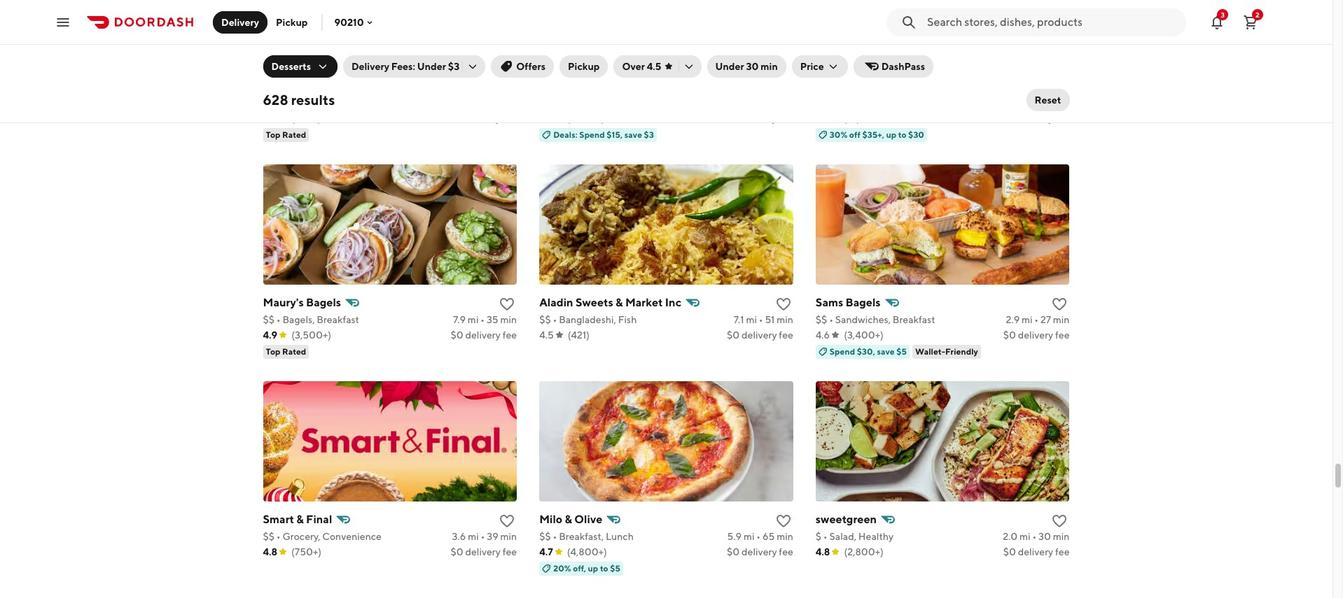 Task type: describe. For each thing, give the bounding box(es) containing it.
$​0 for smart & final
[[451, 547, 463, 558]]

7.1
[[734, 314, 744, 325]]

$ • salad, healthy
[[816, 531, 894, 542]]

30 for 2.6 mi • 30 min
[[1039, 97, 1051, 108]]

(4,800+)
[[567, 547, 607, 558]]

market
[[625, 296, 663, 309]]

0 vertical spatial pickup
[[276, 16, 308, 28]]

(2,800+)
[[844, 547, 884, 558]]

bagels for maury's bagels
[[306, 296, 341, 309]]

$
[[816, 531, 821, 542]]

fish
[[618, 314, 637, 325]]

51
[[765, 314, 775, 325]]

min for maury's bagels
[[500, 314, 517, 325]]

lunch
[[606, 531, 634, 542]]

dashpass button
[[853, 55, 933, 78]]

donut & sandwich station $$ • sandwiches, breakfast
[[263, 79, 399, 108]]

offers
[[516, 61, 546, 72]]

4.8 for smart & final
[[263, 547, 277, 558]]

fee for aladin sweets & market inc
[[779, 330, 793, 341]]

off,
[[573, 563, 586, 574]]

delivery down 2.6 mi • 30 min
[[1018, 113, 1053, 124]]

delivery button
[[213, 11, 268, 33]]

(1,400+)
[[567, 113, 605, 124]]

0 horizontal spatial 4.5
[[539, 330, 554, 341]]

delivery for aladin sweets & market inc
[[742, 330, 777, 341]]

under 30 min button
[[707, 55, 786, 78]]

4.6
[[816, 330, 830, 341]]

sweetgreen
[[816, 513, 877, 526]]

under inside button
[[715, 61, 744, 72]]

1 vertical spatial pickup button
[[560, 55, 608, 78]]

spend $30, save $5
[[830, 346, 907, 357]]

• down 'aladin'
[[553, 314, 557, 325]]

4.7 for (4,800+)
[[539, 547, 553, 558]]

$30,
[[857, 346, 875, 357]]

$​0 delivery fee down offers button
[[451, 113, 517, 124]]

reset button
[[1026, 89, 1070, 111]]

deals:
[[553, 129, 578, 140]]

sams
[[816, 296, 843, 309]]

1 under from the left
[[417, 61, 446, 72]]

bagels for sams bagels
[[846, 296, 881, 309]]

Store search: begin typing to search for stores available on DoorDash text field
[[927, 14, 1178, 30]]

628
[[263, 92, 288, 108]]

fee left the '4.2'
[[779, 113, 793, 124]]

35
[[487, 314, 498, 325]]

milo
[[539, 513, 563, 526]]

$$ for aladin sweets & market inc
[[539, 314, 551, 325]]

$​0 delivery fee for smart & final
[[451, 547, 517, 558]]

4.9
[[263, 330, 277, 341]]

$​0 delivery fee for sweetgreen
[[1003, 547, 1070, 558]]

salad,
[[829, 531, 856, 542]]

mi for milo & olive
[[744, 531, 755, 542]]

min for sweetgreen
[[1053, 531, 1070, 542]]

27
[[1041, 314, 1051, 325]]

$$ inside donut & sandwich station $$ • sandwiches, breakfast
[[263, 97, 275, 108]]

3.6
[[452, 531, 466, 542]]

7.1 mi • 51 min
[[734, 314, 793, 325]]

$30
[[908, 129, 924, 140]]

top rated for (570+)
[[266, 129, 306, 140]]

min for sams bagels
[[1053, 314, 1070, 325]]

mi right 2.6
[[1020, 97, 1031, 108]]

click to add this store to your saved list image for olive
[[775, 513, 792, 530]]

mi for sams bagels
[[1022, 314, 1033, 325]]

top rated for (3,500+)
[[266, 346, 306, 357]]

3.6 mi • 39 min
[[452, 531, 517, 542]]

click to add this store to your saved list image for aladin sweets & market inc
[[775, 296, 792, 313]]

reset
[[1035, 95, 1061, 106]]

rated for (570+)
[[282, 129, 306, 140]]

$$ • grocery, convenience
[[263, 531, 382, 542]]

1 horizontal spatial spend
[[830, 346, 855, 357]]

mi for aladin sweets & market inc
[[746, 314, 757, 325]]

aladin
[[539, 296, 573, 309]]

$​0 delivery fee for milo & olive
[[727, 547, 793, 558]]

click to add this store to your saved list image for final
[[499, 513, 516, 530]]

• down milo
[[553, 531, 557, 542]]

(750+)
[[291, 547, 321, 558]]

price
[[800, 61, 824, 72]]

628 results
[[263, 92, 335, 108]]

1 horizontal spatial $5
[[897, 346, 907, 357]]

• left 35
[[481, 314, 485, 325]]

breakfast inside donut & sandwich station $$ • sandwiches, breakfast
[[340, 97, 382, 108]]

delivery for sams bagels
[[1018, 330, 1053, 341]]

• left 39
[[481, 531, 485, 542]]

notification bell image
[[1209, 14, 1225, 30]]

inc
[[665, 296, 681, 309]]

4.8 down 628
[[263, 113, 277, 124]]

desserts button
[[263, 55, 337, 78]]

• right 2.0
[[1032, 531, 1037, 542]]

90210
[[334, 16, 364, 28]]

5.9 mi • 65 min
[[727, 531, 793, 542]]

0 vertical spatial $3
[[448, 61, 460, 72]]

$​0 for aladin sweets & market inc
[[727, 330, 740, 341]]

delivery for smart & final
[[465, 547, 501, 558]]

maury's
[[263, 296, 304, 309]]

min for aladin sweets & market inc
[[777, 314, 793, 325]]

min for milo & olive
[[777, 531, 793, 542]]

fee for sweetgreen
[[1055, 547, 1070, 558]]

$15,
[[607, 129, 623, 140]]

under 30 min
[[715, 61, 778, 72]]

4.7 for (1,400+)
[[539, 113, 553, 124]]

friendly
[[945, 346, 978, 357]]

bagels,
[[283, 314, 315, 325]]

20% off, up to $5
[[553, 563, 621, 574]]

fee down reset
[[1055, 113, 1070, 124]]

3 click to add this store to your saved list image from the left
[[1051, 513, 1068, 530]]

wallet-friendly
[[915, 346, 978, 357]]

convenience
[[322, 531, 382, 542]]

delivery for delivery fees: under $3
[[351, 61, 389, 72]]

breakfast for maury's bagels
[[317, 314, 359, 325]]

1 vertical spatial up
[[588, 563, 598, 574]]

(3,500+)
[[291, 330, 331, 341]]

4.8 for sweetgreen
[[816, 547, 830, 558]]

delivery down offers button
[[465, 113, 501, 124]]

results
[[291, 92, 335, 108]]

2.6 mi • 30 min
[[1004, 97, 1070, 108]]

olive
[[574, 513, 602, 526]]

sandwiches, inside donut & sandwich station $$ • sandwiches, breakfast
[[283, 97, 338, 108]]

30 for 2.0 mi • 30 min
[[1039, 531, 1051, 542]]

offers button
[[491, 55, 554, 78]]

$​0 for sams bagels
[[1003, 330, 1016, 341]]

$$ • sandwiches, breakfast
[[816, 314, 935, 325]]

• left 51
[[759, 314, 763, 325]]

• left 27
[[1035, 314, 1039, 325]]

over
[[622, 61, 645, 72]]

2.9
[[1006, 314, 1020, 325]]

fee down offers button
[[503, 113, 517, 124]]

7.9 mi • 35 min
[[453, 314, 517, 325]]

1 horizontal spatial $3
[[644, 129, 654, 140]]

3 items, open order cart image
[[1242, 14, 1259, 30]]

station
[[361, 79, 399, 92]]

click to add this store to your saved list image for sams bagels
[[1051, 296, 1068, 313]]

wallet-
[[915, 346, 945, 357]]

2.0 mi • 30 min
[[1003, 531, 1070, 542]]

$$ • breakfast, lunch
[[539, 531, 634, 542]]

deals: spend $15, save $3
[[553, 129, 654, 140]]

maury's bagels
[[263, 296, 341, 309]]

breakfast for sams bagels
[[893, 314, 935, 325]]

• down sams
[[829, 314, 833, 325]]

2.6
[[1004, 97, 1018, 108]]

$​0 delivery fee for aladin sweets & market inc
[[727, 330, 793, 341]]



Task type: vqa. For each thing, say whether or not it's contained in the screenshot.
the bottom Featured
no



Task type: locate. For each thing, give the bounding box(es) containing it.
$​0 for milo & olive
[[727, 547, 740, 558]]

$3 right fees:
[[448, 61, 460, 72]]

0 vertical spatial 4.5
[[647, 61, 661, 72]]

30 left the price
[[746, 61, 759, 72]]

4.5 left (421)
[[539, 330, 554, 341]]

top for 4.9
[[266, 346, 281, 357]]

mi
[[1020, 97, 1031, 108], [468, 314, 479, 325], [746, 314, 757, 325], [1022, 314, 1033, 325], [468, 531, 479, 542], [744, 531, 755, 542], [1020, 531, 1031, 542]]

breakfast
[[340, 97, 382, 108], [317, 314, 359, 325], [893, 314, 935, 325]]

click to add this store to your saved list image up 3.6 mi • 39 min
[[499, 513, 516, 530]]

pickup up desserts
[[276, 16, 308, 28]]

fee for sams bagels
[[1055, 330, 1070, 341]]

0 horizontal spatial click to add this store to your saved list image
[[499, 513, 516, 530]]

4.5
[[647, 61, 661, 72], [539, 330, 554, 341]]

top
[[266, 129, 281, 140], [266, 346, 281, 357]]

$​0 delivery fee down 2.6 mi • 30 min
[[1003, 113, 1070, 124]]

rated down (3,500+)
[[282, 346, 306, 357]]

1 4.7 from the top
[[539, 113, 553, 124]]

& up grocery,
[[296, 513, 304, 526]]

30 inside button
[[746, 61, 759, 72]]

$​0
[[451, 113, 463, 124], [727, 113, 740, 124], [1003, 113, 1016, 124], [451, 330, 463, 341], [727, 330, 740, 341], [1003, 330, 1016, 341], [451, 547, 463, 558], [727, 547, 740, 558], [1003, 547, 1016, 558]]

min right 65 at the right
[[777, 531, 793, 542]]

milo & olive
[[539, 513, 602, 526]]

30
[[746, 61, 759, 72], [1039, 97, 1051, 108], [1039, 531, 1051, 542]]

0 horizontal spatial spend
[[579, 129, 605, 140]]

$5
[[897, 346, 907, 357], [610, 563, 621, 574]]

spend down (1,400+)
[[579, 129, 605, 140]]

1 vertical spatial top
[[266, 346, 281, 357]]

1 horizontal spatial click to add this store to your saved list image
[[775, 513, 792, 530]]

$​0 for sweetgreen
[[1003, 547, 1016, 558]]

bangladeshi,
[[559, 314, 616, 325]]

2 bagels from the left
[[846, 296, 881, 309]]

breakfast,
[[559, 531, 604, 542]]

1 vertical spatial 4.7
[[539, 547, 553, 558]]

0 vertical spatial $5
[[897, 346, 907, 357]]

7.9
[[453, 314, 466, 325]]

click to add this store to your saved list image up 7.9 mi • 35 min
[[499, 296, 516, 313]]

min right 2.0
[[1053, 531, 1070, 542]]

click to add this store to your saved list image
[[1051, 79, 1068, 96], [499, 296, 516, 313], [775, 296, 792, 313], [1051, 296, 1068, 313]]

0 vertical spatial 30
[[746, 61, 759, 72]]

bagels up $$ • sandwiches, breakfast
[[846, 296, 881, 309]]

over 4.5 button
[[614, 55, 701, 78]]

4.5 inside 'button'
[[647, 61, 661, 72]]

to down (4,800+)
[[600, 563, 608, 574]]

delivery down 7.9 mi • 35 min
[[465, 330, 501, 341]]

1 vertical spatial $5
[[610, 563, 621, 574]]

• down smart
[[276, 531, 281, 542]]

1 vertical spatial spend
[[830, 346, 855, 357]]

breakfast up (3,500+)
[[317, 314, 359, 325]]

4.7
[[539, 113, 553, 124], [539, 547, 553, 558]]

0 horizontal spatial $3
[[448, 61, 460, 72]]

delivery inside delivery button
[[221, 16, 259, 28]]

1 vertical spatial $3
[[644, 129, 654, 140]]

mi right 3.6
[[468, 531, 479, 542]]

2.9 mi • 27 min
[[1006, 314, 1070, 325]]

to left $30
[[898, 129, 907, 140]]

4.5 right over
[[647, 61, 661, 72]]

& up fish
[[616, 296, 623, 309]]

1 click to add this store to your saved list image from the left
[[499, 513, 516, 530]]

(16)
[[843, 113, 860, 124]]

rated down the "(570+)"
[[282, 129, 306, 140]]

39
[[487, 531, 498, 542]]

90210 button
[[334, 16, 375, 28]]

0 vertical spatial save
[[624, 129, 642, 140]]

up right the off,
[[588, 563, 598, 574]]

1 vertical spatial 4.5
[[539, 330, 554, 341]]

bagels up $$ • bagels, breakfast
[[306, 296, 341, 309]]

mi for maury's bagels
[[468, 314, 479, 325]]

1 vertical spatial top rated
[[266, 346, 306, 357]]

0 horizontal spatial up
[[588, 563, 598, 574]]

fee for milo & olive
[[779, 547, 793, 558]]

4.2
[[816, 113, 829, 124]]

price button
[[792, 55, 848, 78]]

1 top rated from the top
[[266, 129, 306, 140]]

fees:
[[391, 61, 415, 72]]

4.8 down $
[[816, 547, 830, 558]]

$​0 delivery fee
[[451, 113, 517, 124], [727, 113, 793, 124], [1003, 113, 1070, 124], [451, 330, 517, 341], [727, 330, 793, 341], [1003, 330, 1070, 341], [451, 547, 517, 558], [727, 547, 793, 558], [1003, 547, 1070, 558]]

0 vertical spatial spend
[[579, 129, 605, 140]]

fee down "5.9 mi • 65 min"
[[779, 547, 793, 558]]

min left the price
[[761, 61, 778, 72]]

up right $35+,
[[886, 129, 896, 140]]

1 rated from the top
[[282, 129, 306, 140]]

1 vertical spatial save
[[877, 346, 895, 357]]

1 top from the top
[[266, 129, 281, 140]]

• right $
[[823, 531, 828, 542]]

$​0 delivery fee for sams bagels
[[1003, 330, 1070, 341]]

final
[[306, 513, 332, 526]]

sandwiches, up the "(570+)"
[[283, 97, 338, 108]]

donut
[[263, 79, 296, 92]]

0 vertical spatial top rated
[[266, 129, 306, 140]]

delivery down 7.1 mi • 51 min
[[742, 330, 777, 341]]

top rated down 4.9
[[266, 346, 306, 357]]

1 horizontal spatial delivery
[[351, 61, 389, 72]]

save right $30,
[[877, 346, 895, 357]]

0 horizontal spatial pickup
[[276, 16, 308, 28]]

4.8 down smart
[[263, 547, 277, 558]]

2 top from the top
[[266, 346, 281, 357]]

2 horizontal spatial click to add this store to your saved list image
[[1051, 513, 1068, 530]]

save
[[624, 129, 642, 140], [877, 346, 895, 357]]

over 4.5
[[622, 61, 661, 72]]

dashpass
[[881, 61, 925, 72]]

top down 628
[[266, 129, 281, 140]]

$$ up 4.6
[[816, 314, 827, 325]]

1 horizontal spatial pickup
[[568, 61, 600, 72]]

save right $15,
[[624, 129, 642, 140]]

mi right 7.9
[[468, 314, 479, 325]]

1 horizontal spatial bagels
[[846, 296, 881, 309]]

2 under from the left
[[715, 61, 744, 72]]

$3 right $15,
[[644, 129, 654, 140]]

min right 27
[[1053, 314, 1070, 325]]

$$ for sams bagels
[[816, 314, 827, 325]]

sams bagels
[[816, 296, 881, 309]]

delivery down the 2.0 mi • 30 min
[[1018, 547, 1053, 558]]

0 horizontal spatial to
[[600, 563, 608, 574]]

top rated
[[266, 129, 306, 140], [266, 346, 306, 357]]

4.8
[[263, 113, 277, 124], [263, 547, 277, 558], [816, 547, 830, 558]]

$​0 delivery fee down 7.9 mi • 35 min
[[451, 330, 517, 341]]

0 horizontal spatial sandwiches,
[[283, 97, 338, 108]]

5.9
[[727, 531, 742, 542]]

fee for maury's bagels
[[503, 330, 517, 341]]

0 vertical spatial up
[[886, 129, 896, 140]]

• down "donut"
[[276, 97, 281, 108]]

mi for sweetgreen
[[1020, 531, 1031, 542]]

delivery down under 30 min
[[742, 113, 777, 124]]

0 vertical spatial top
[[266, 129, 281, 140]]

fee for smart & final
[[503, 547, 517, 558]]

delivery down "5.9 mi • 65 min"
[[742, 547, 777, 558]]

fee down the 2.0 mi • 30 min
[[1055, 547, 1070, 558]]

20%
[[553, 563, 571, 574]]

spend left $30,
[[830, 346, 855, 357]]

$​0 for maury's bagels
[[451, 330, 463, 341]]

sandwiches, up "(3,400+)"
[[835, 314, 891, 325]]

$$ down milo
[[539, 531, 551, 542]]

top down 4.9
[[266, 346, 281, 357]]

click to add this store to your saved list image up the 2.0 mi • 30 min
[[1051, 513, 1068, 530]]

$​0 delivery fee down 2.9 mi • 27 min
[[1003, 330, 1070, 341]]

1 vertical spatial pickup
[[568, 61, 600, 72]]

2
[[1256, 10, 1260, 19]]

0 vertical spatial 4.7
[[539, 113, 553, 124]]

min right 2.6
[[1053, 97, 1070, 108]]

$$ up 4.9
[[263, 314, 275, 325]]

1 horizontal spatial pickup button
[[560, 55, 608, 78]]

delivery
[[221, 16, 259, 28], [351, 61, 389, 72]]

top for 4.8
[[266, 129, 281, 140]]

click to add this store to your saved list image
[[499, 513, 516, 530], [775, 513, 792, 530], [1051, 513, 1068, 530]]

delivery down 3.6 mi • 39 min
[[465, 547, 501, 558]]

0 vertical spatial to
[[898, 129, 907, 140]]

breakfast down station
[[340, 97, 382, 108]]

3
[[1221, 10, 1225, 19]]

0 horizontal spatial save
[[624, 129, 642, 140]]

& for milo & olive
[[565, 513, 572, 526]]

0 horizontal spatial under
[[417, 61, 446, 72]]

up
[[886, 129, 896, 140], [588, 563, 598, 574]]

rated for (3,500+)
[[282, 346, 306, 357]]

mi right 5.9
[[744, 531, 755, 542]]

mi for smart & final
[[468, 531, 479, 542]]

2 click to add this store to your saved list image from the left
[[775, 513, 792, 530]]

bagels
[[306, 296, 341, 309], [846, 296, 881, 309]]

30 right 2.6
[[1039, 97, 1051, 108]]

2 top rated from the top
[[266, 346, 306, 357]]

mi right 2.9
[[1022, 314, 1033, 325]]

fee down 3.6 mi • 39 min
[[503, 547, 517, 558]]

sweets
[[576, 296, 613, 309]]

1 horizontal spatial 4.5
[[647, 61, 661, 72]]

rated
[[282, 129, 306, 140], [282, 346, 306, 357]]

2 button
[[1237, 8, 1265, 36]]

mi right 2.0
[[1020, 531, 1031, 542]]

smart
[[263, 513, 294, 526]]

min right 39
[[500, 531, 517, 542]]

& for smart & final
[[296, 513, 304, 526]]

delivery for sweetgreen
[[1018, 547, 1053, 558]]

(421)
[[568, 330, 590, 341]]

• left 65 at the right
[[756, 531, 761, 542]]

•
[[276, 97, 281, 108], [1032, 97, 1037, 108], [276, 314, 281, 325], [481, 314, 485, 325], [553, 314, 557, 325], [759, 314, 763, 325], [829, 314, 833, 325], [1035, 314, 1039, 325], [276, 531, 281, 542], [481, 531, 485, 542], [553, 531, 557, 542], [756, 531, 761, 542], [823, 531, 828, 542], [1032, 531, 1037, 542]]

$35+,
[[862, 129, 884, 140]]

$5 down the lunch
[[610, 563, 621, 574]]

1 horizontal spatial save
[[877, 346, 895, 357]]

1 bagels from the left
[[306, 296, 341, 309]]

1 horizontal spatial sandwiches,
[[835, 314, 891, 325]]

1 horizontal spatial under
[[715, 61, 744, 72]]

delivery for milo & olive
[[742, 547, 777, 558]]

pickup button
[[268, 11, 316, 33], [560, 55, 608, 78]]

$​0 delivery fee down 7.1 mi • 51 min
[[727, 330, 793, 341]]

spend
[[579, 129, 605, 140], [830, 346, 855, 357]]

• inside donut & sandwich station $$ • sandwiches, breakfast
[[276, 97, 281, 108]]

0 vertical spatial sandwiches,
[[283, 97, 338, 108]]

0 vertical spatial rated
[[282, 129, 306, 140]]

click to add this store to your saved list image up "5.9 mi • 65 min"
[[775, 513, 792, 530]]

$​0 delivery fee down "5.9 mi • 65 min"
[[727, 547, 793, 558]]

4.7 down milo
[[539, 547, 553, 558]]

0 horizontal spatial bagels
[[306, 296, 341, 309]]

click to add this store to your saved list image for maury's bagels
[[499, 296, 516, 313]]

aladin sweets & market inc
[[539, 296, 681, 309]]

$$ • bagels, breakfast
[[263, 314, 359, 325]]

2 4.7 from the top
[[539, 547, 553, 558]]

(570+)
[[291, 113, 321, 124]]

2.0
[[1003, 531, 1018, 542]]

$​0 delivery fee down under 30 min
[[727, 113, 793, 124]]

$$ • bangladeshi, fish
[[539, 314, 637, 325]]

delivery
[[465, 113, 501, 124], [742, 113, 777, 124], [1018, 113, 1053, 124], [465, 330, 501, 341], [742, 330, 777, 341], [1018, 330, 1053, 341], [465, 547, 501, 558], [742, 547, 777, 558], [1018, 547, 1053, 558]]

1 vertical spatial to
[[600, 563, 608, 574]]

breakfast up wallet-
[[893, 314, 935, 325]]

2 rated from the top
[[282, 346, 306, 357]]

1 vertical spatial delivery
[[351, 61, 389, 72]]

min inside button
[[761, 61, 778, 72]]

$$ for maury's bagels
[[263, 314, 275, 325]]

• up 4.9
[[276, 314, 281, 325]]

top rated down the "(570+)"
[[266, 129, 306, 140]]

pickup left over
[[568, 61, 600, 72]]

min
[[761, 61, 778, 72], [1053, 97, 1070, 108], [500, 314, 517, 325], [777, 314, 793, 325], [1053, 314, 1070, 325], [500, 531, 517, 542], [777, 531, 793, 542], [1053, 531, 1070, 542]]

$$ down smart
[[263, 531, 275, 542]]

sandwiches,
[[283, 97, 338, 108], [835, 314, 891, 325]]

30%
[[830, 129, 848, 140]]

delivery down 2.9 mi • 27 min
[[1018, 330, 1053, 341]]

fee down 7.9 mi • 35 min
[[503, 330, 517, 341]]

65
[[763, 531, 775, 542]]

2 vertical spatial 30
[[1039, 531, 1051, 542]]

desserts
[[271, 61, 311, 72]]

$$ for smart & final
[[263, 531, 275, 542]]

& inside donut & sandwich station $$ • sandwiches, breakfast
[[298, 79, 306, 92]]

$​0 delivery fee down 3.6 mi • 39 min
[[451, 547, 517, 558]]

min right 35
[[500, 314, 517, 325]]

1 horizontal spatial to
[[898, 129, 907, 140]]

open menu image
[[55, 14, 71, 30]]

pickup button left over
[[560, 55, 608, 78]]

0 horizontal spatial pickup button
[[268, 11, 316, 33]]

grocery,
[[283, 531, 320, 542]]

delivery for delivery
[[221, 16, 259, 28]]

1 vertical spatial 30
[[1039, 97, 1051, 108]]

click to add this store to your saved list image up 7.1 mi • 51 min
[[775, 296, 792, 313]]

0 vertical spatial pickup button
[[268, 11, 316, 33]]

min right 51
[[777, 314, 793, 325]]

pickup button up desserts
[[268, 11, 316, 33]]

& for donut & sandwich station $$ • sandwiches, breakfast
[[298, 79, 306, 92]]

30 right 2.0
[[1039, 531, 1051, 542]]

$$ for milo & olive
[[539, 531, 551, 542]]

1 vertical spatial sandwiches,
[[835, 314, 891, 325]]

$​0 delivery fee for maury's bagels
[[451, 330, 517, 341]]

$$ down 'aladin'
[[539, 314, 551, 325]]

smart & final
[[263, 513, 332, 526]]

4.7 left (1,400+)
[[539, 113, 553, 124]]

delivery for maury's bagels
[[465, 330, 501, 341]]

0 vertical spatial delivery
[[221, 16, 259, 28]]

0 horizontal spatial delivery
[[221, 16, 259, 28]]

mi right 7.1
[[746, 314, 757, 325]]

• right 2.6
[[1032, 97, 1037, 108]]

0 horizontal spatial $5
[[610, 563, 621, 574]]

1 horizontal spatial up
[[886, 129, 896, 140]]

min for smart & final
[[500, 531, 517, 542]]

off
[[849, 129, 861, 140]]

(3,400+)
[[844, 330, 884, 341]]

sandwich
[[308, 79, 359, 92]]

click to add this store to your saved list image up 2.6 mi • 30 min
[[1051, 79, 1068, 96]]

1 vertical spatial rated
[[282, 346, 306, 357]]



